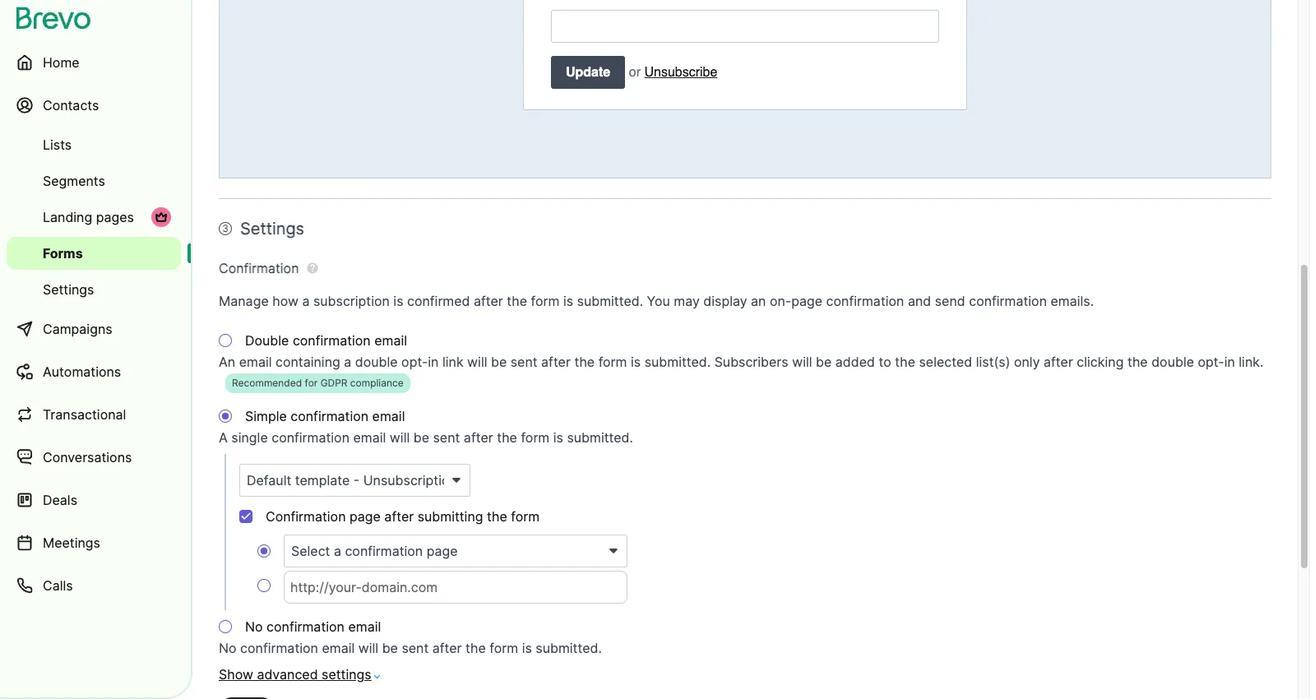 Task type: vqa. For each thing, say whether or not it's contained in the screenshot.
top sent
yes



Task type: describe. For each thing, give the bounding box(es) containing it.
an
[[751, 293, 766, 309]]

landing pages link
[[7, 201, 181, 234]]

for
[[305, 377, 318, 389]]

an
[[219, 354, 235, 370]]

a
[[219, 429, 228, 446]]

or
[[629, 65, 641, 80]]

confirmation up containing
[[293, 332, 371, 349]]

update
[[566, 65, 610, 80]]

confirmation for confirmation
[[219, 260, 299, 276]]

may
[[674, 293, 700, 309]]

http://your-domain.com text field
[[284, 571, 628, 604]]

and
[[908, 293, 931, 309]]

conversations link
[[7, 438, 181, 477]]

lists link
[[7, 128, 181, 161]]

compliance
[[350, 377, 404, 389]]

confirmation down simple confirmation email
[[272, 429, 350, 446]]

clicking
[[1077, 354, 1124, 370]]

list(s)
[[976, 354, 1010, 370]]

campaigns
[[43, 321, 112, 337]]

landing pages
[[43, 209, 134, 225]]

confirmation up "advanced"
[[240, 640, 318, 656]]

how
[[272, 293, 298, 309]]

home
[[43, 54, 79, 71]]

1 double from the left
[[355, 354, 398, 370]]

deals
[[43, 492, 77, 508]]

manage how a subscription is confirmed after the form is submitted. you may display an on-page confirmation and send confirmation emails.
[[219, 293, 1094, 309]]

emails.
[[1051, 293, 1094, 309]]

no for no confirmation email
[[245, 619, 263, 635]]

on-
[[770, 293, 791, 309]]

contacts
[[43, 97, 99, 113]]

confirmation up show advanced settings
[[267, 619, 345, 635]]

confirmation page after submitting the form
[[266, 508, 540, 525]]

subscribers
[[714, 354, 788, 370]]

segments link
[[7, 164, 181, 197]]

to
[[879, 354, 891, 370]]

1 horizontal spatial sent
[[433, 429, 460, 446]]

confirmation for confirmation page after submitting the form
[[266, 508, 346, 525]]

conversations
[[43, 449, 132, 465]]

contacts link
[[7, 86, 181, 125]]

1 in from the left
[[428, 354, 439, 370]]

send
[[935, 293, 965, 309]]

will right link
[[467, 354, 487, 370]]

forms link
[[7, 237, 181, 270]]

no for no confirmation email will be sent after the form is submitted.
[[219, 640, 237, 656]]

email for no confirmation email will be sent after the form is submitted.
[[322, 640, 355, 656]]

submitted. inside 'an email containing a double opt-in link will be sent after the form is submitted. subscribers will be added to the selected list(s) only after clicking the double opt-in link. recommended for gdpr compliance'
[[644, 354, 711, 370]]

left___rvooi image
[[155, 211, 168, 224]]

will up settings
[[358, 640, 378, 656]]

automations
[[43, 364, 121, 380]]

confirmation left and
[[826, 293, 904, 309]]

automations link
[[7, 352, 181, 391]]

meetings link
[[7, 523, 181, 563]]

sent inside 'an email containing a double opt-in link will be sent after the form is submitted. subscribers will be added to the selected list(s) only after clicking the double opt-in link. recommended for gdpr compliance'
[[511, 354, 538, 370]]

added
[[835, 354, 875, 370]]

recommended
[[232, 377, 302, 389]]

email for no confirmation email
[[348, 619, 381, 635]]

3
[[222, 222, 228, 235]]

calls
[[43, 577, 73, 594]]

transactional link
[[7, 395, 181, 434]]

submitting
[[418, 508, 483, 525]]

pages
[[96, 209, 134, 225]]

a inside 'an email containing a double opt-in link will be sent after the form is submitted. subscribers will be added to the selected list(s) only after clicking the double opt-in link. recommended for gdpr compliance'
[[344, 354, 351, 370]]



Task type: locate. For each thing, give the bounding box(es) containing it.
settings link
[[7, 273, 181, 306]]

an email containing a double opt-in link will be sent after the form is submitted. subscribers will be added to the selected list(s) only after clicking the double opt-in link. recommended for gdpr compliance
[[219, 354, 1264, 389]]

email up recommended
[[239, 354, 272, 370]]

2 opt- from the left
[[1198, 354, 1224, 370]]

a right how
[[302, 293, 310, 309]]

settings right 3
[[240, 219, 304, 239]]

in left link
[[428, 354, 439, 370]]

confirmation
[[219, 260, 299, 276], [266, 508, 346, 525]]

double
[[355, 354, 398, 370], [1152, 354, 1194, 370]]

email up settings
[[322, 640, 355, 656]]

0 horizontal spatial no
[[219, 640, 237, 656]]

confirmation down gdpr
[[291, 408, 369, 425]]

is inside 'an email containing a double opt-in link will be sent after the form is submitted. subscribers will be added to the selected list(s) only after clicking the double opt-in link. recommended for gdpr compliance'
[[631, 354, 641, 370]]

campaigns link
[[7, 309, 181, 349]]

forms
[[43, 245, 83, 262]]

email down simple confirmation email
[[353, 429, 386, 446]]

confirmation right send
[[969, 293, 1047, 309]]

only
[[1014, 354, 1040, 370]]

is
[[393, 293, 403, 309], [563, 293, 573, 309], [631, 354, 641, 370], [553, 429, 563, 446], [522, 640, 532, 656]]

0 vertical spatial a
[[302, 293, 310, 309]]

sent right link
[[511, 354, 538, 370]]

2 horizontal spatial sent
[[511, 354, 538, 370]]

email up compliance on the left bottom
[[374, 332, 407, 349]]

opt-
[[401, 354, 428, 370], [1198, 354, 1224, 370]]

0 vertical spatial confirmation
[[219, 260, 299, 276]]

sent down link
[[433, 429, 460, 446]]

advanced
[[257, 666, 318, 683]]

1 vertical spatial no
[[219, 640, 237, 656]]

email up no confirmation email will be sent after the form is submitted. at the left
[[348, 619, 381, 635]]

email inside 'an email containing a double opt-in link will be sent after the form is submitted. subscribers will be added to the selected list(s) only after clicking the double opt-in link. recommended for gdpr compliance'
[[239, 354, 272, 370]]

settings inside settings "link"
[[43, 281, 94, 298]]

email down compliance on the left bottom
[[372, 408, 405, 425]]

email for simple confirmation email
[[372, 408, 405, 425]]

0 horizontal spatial double
[[355, 354, 398, 370]]

in left 'link.' at bottom
[[1224, 354, 1235, 370]]

2 double from the left
[[1152, 354, 1194, 370]]

confirmed
[[407, 293, 470, 309]]

meetings
[[43, 535, 100, 551]]

simple confirmation email
[[245, 408, 405, 425]]

settings
[[240, 219, 304, 239], [43, 281, 94, 298]]

0 horizontal spatial sent
[[402, 640, 429, 656]]

form inside 'an email containing a double opt-in link will be sent after the form is submitted. subscribers will be added to the selected list(s) only after clicking the double opt-in link. recommended for gdpr compliance'
[[598, 354, 627, 370]]

1 horizontal spatial double
[[1152, 354, 1194, 370]]

no
[[245, 619, 263, 635], [219, 640, 237, 656]]

1 vertical spatial settings
[[43, 281, 94, 298]]

form
[[531, 293, 560, 309], [598, 354, 627, 370], [521, 429, 550, 446], [511, 508, 540, 525], [490, 640, 518, 656]]

transactional
[[43, 406, 126, 423]]

a single confirmation email will be sent after the form is submitted.
[[219, 429, 633, 446]]

email for double confirmation email
[[374, 332, 407, 349]]

a
[[302, 293, 310, 309], [344, 354, 351, 370]]

manage
[[219, 293, 269, 309]]

will
[[467, 354, 487, 370], [792, 354, 812, 370], [390, 429, 410, 446], [358, 640, 378, 656]]

show
[[219, 666, 253, 683]]

the
[[507, 293, 527, 309], [574, 354, 595, 370], [895, 354, 915, 370], [1127, 354, 1148, 370], [497, 429, 517, 446], [487, 508, 507, 525], [466, 640, 486, 656]]

subscription
[[313, 293, 390, 309]]

single
[[231, 429, 268, 446]]

show advanced settings
[[219, 666, 371, 683]]

1 horizontal spatial in
[[1224, 354, 1235, 370]]

landing
[[43, 209, 92, 225]]

no confirmation email will be sent after the form is submitted.
[[219, 640, 602, 656]]

1 horizontal spatial opt-
[[1198, 354, 1224, 370]]

0 horizontal spatial a
[[302, 293, 310, 309]]

a up gdpr
[[344, 354, 351, 370]]

0 horizontal spatial in
[[428, 354, 439, 370]]

opt- left 'link.' at bottom
[[1198, 354, 1224, 370]]

1 horizontal spatial no
[[245, 619, 263, 635]]

display
[[703, 293, 747, 309]]

gdpr
[[320, 377, 347, 389]]

0 vertical spatial settings
[[240, 219, 304, 239]]

email
[[374, 332, 407, 349], [239, 354, 272, 370], [372, 408, 405, 425], [353, 429, 386, 446], [348, 619, 381, 635], [322, 640, 355, 656]]

will right subscribers
[[792, 354, 812, 370]]

opt- left link
[[401, 354, 428, 370]]

0 vertical spatial sent
[[511, 354, 538, 370]]

sent
[[511, 354, 538, 370], [433, 429, 460, 446], [402, 640, 429, 656]]

you
[[647, 293, 670, 309]]

double confirmation email
[[245, 332, 407, 349]]

0 horizontal spatial settings
[[43, 281, 94, 298]]

2 in from the left
[[1224, 354, 1235, 370]]

double up compliance on the left bottom
[[355, 354, 398, 370]]

lists
[[43, 137, 72, 153]]

1 vertical spatial sent
[[433, 429, 460, 446]]

link
[[442, 354, 464, 370]]

1 vertical spatial a
[[344, 354, 351, 370]]

sent down http://your-domain.com text box
[[402, 640, 429, 656]]

confirmation
[[826, 293, 904, 309], [969, 293, 1047, 309], [293, 332, 371, 349], [291, 408, 369, 425], [272, 429, 350, 446], [267, 619, 345, 635], [240, 640, 318, 656]]

2 vertical spatial sent
[[402, 640, 429, 656]]

1 horizontal spatial page
[[791, 293, 823, 309]]

double
[[245, 332, 289, 349]]

0 horizontal spatial page
[[350, 508, 381, 525]]

simple
[[245, 408, 287, 425]]

1 horizontal spatial settings
[[240, 219, 304, 239]]

will down compliance on the left bottom
[[390, 429, 410, 446]]

page
[[791, 293, 823, 309], [350, 508, 381, 525]]

settings down forms
[[43, 281, 94, 298]]

settings
[[322, 666, 371, 683]]

0 vertical spatial no
[[245, 619, 263, 635]]

double right clicking on the bottom
[[1152, 354, 1194, 370]]

segments
[[43, 173, 105, 189]]

selected
[[919, 354, 972, 370]]

1 opt- from the left
[[401, 354, 428, 370]]

be
[[491, 354, 507, 370], [816, 354, 832, 370], [413, 429, 429, 446], [382, 640, 398, 656]]

None text field
[[551, 10, 939, 43]]

after
[[474, 293, 503, 309], [541, 354, 571, 370], [1044, 354, 1073, 370], [464, 429, 493, 446], [384, 508, 414, 525], [432, 640, 462, 656]]

1 vertical spatial confirmation
[[266, 508, 346, 525]]

in
[[428, 354, 439, 370], [1224, 354, 1235, 370]]

submitted.
[[577, 293, 643, 309], [644, 354, 711, 370], [567, 429, 633, 446], [536, 640, 602, 656]]

unsubscribe
[[644, 65, 717, 80]]

calls link
[[7, 566, 181, 605]]

0 vertical spatial page
[[791, 293, 823, 309]]

containing
[[276, 354, 340, 370]]

home link
[[7, 43, 181, 82]]

1 vertical spatial page
[[350, 508, 381, 525]]

deals link
[[7, 480, 181, 520]]

link.
[[1239, 354, 1264, 370]]

no confirmation email
[[245, 619, 381, 635]]

1 horizontal spatial a
[[344, 354, 351, 370]]

or unsubscribe
[[629, 65, 717, 80]]

0 horizontal spatial opt-
[[401, 354, 428, 370]]



